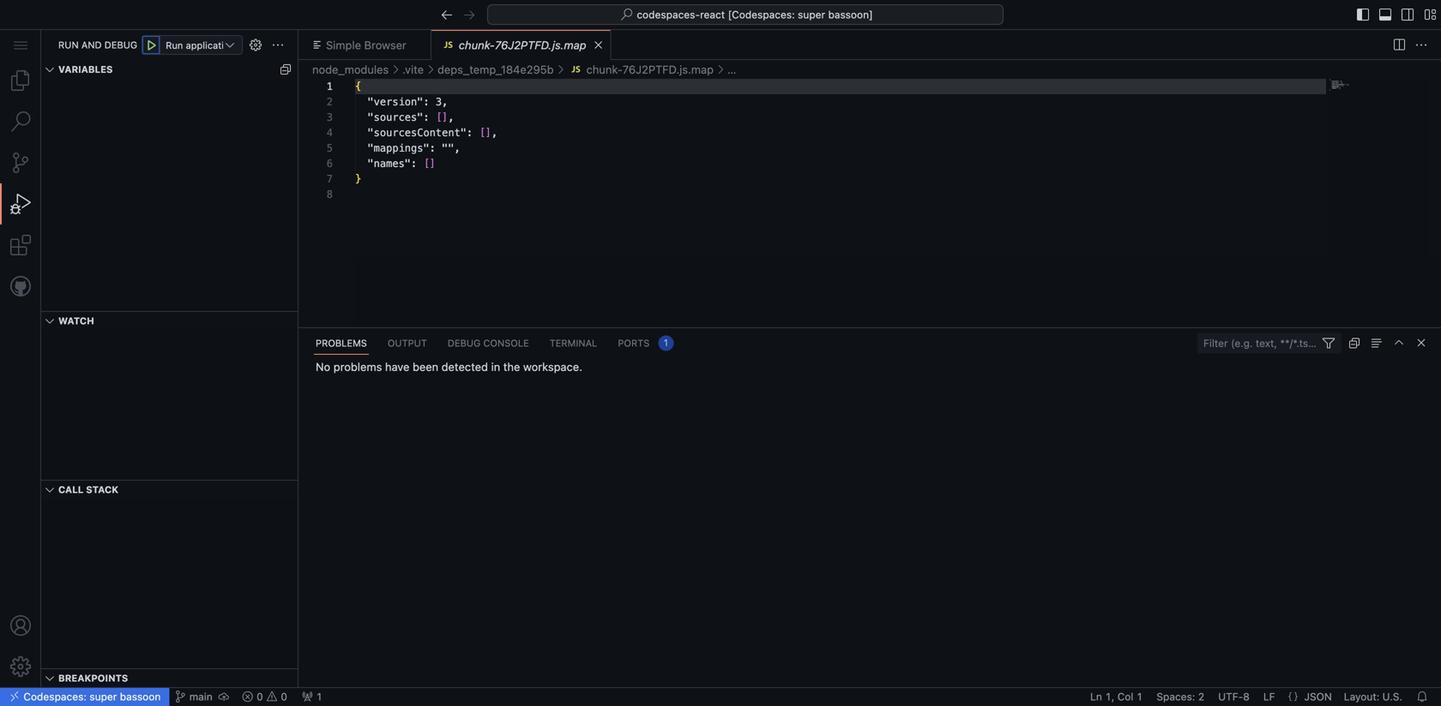Task type: vqa. For each thing, say whether or not it's contained in the screenshot.
right Debug
yes



Task type: describe. For each thing, give the bounding box(es) containing it.
chunk-76j2ptfd.js.map list item
[[568, 60, 727, 79]]

active view switcher tab list containing 1
[[305, 329, 682, 359]]

: for "names"
[[411, 158, 417, 170]]

and
[[81, 39, 102, 51]]

"sources" : [ ] ,
[[368, 112, 454, 124]]

"sourcescontent"
[[368, 127, 467, 139]]

Maximize Panel Size checkbox
[[1390, 334, 1409, 353]]

chunk- for chunk-76j2ptfd.js.map 'link' in tab
[[459, 39, 495, 51]]

2 inside button
[[1198, 691, 1205, 703]]

node_modules link
[[312, 63, 389, 76]]

1,
[[1105, 691, 1115, 703]]

ln 1, col 1
[[1090, 691, 1143, 703]]

deps_temp_184e295b link
[[438, 63, 554, 76]]

git branch image
[[174, 691, 186, 703]]

…
[[727, 63, 736, 76]]

chunk- for chunk-76j2ptfd.js.map 'link' inside the list item
[[586, 63, 623, 76]]

stack
[[86, 485, 118, 496]]

watch
[[58, 316, 94, 327]]

5
[[327, 142, 333, 154]]

utf-8 button
[[1214, 688, 1254, 707]]

Filter Problems text field
[[1198, 334, 1341, 353]]

in
[[491, 361, 500, 374]]

ln 1, col 1 button
[[1086, 688, 1147, 707]]

run and debug
[[58, 39, 137, 51]]

: for "sources"
[[423, 112, 430, 124]]

super inside button
[[89, 691, 117, 703]]

codespaces: super bassoon
[[21, 691, 161, 703]]

detected
[[442, 361, 488, 374]]

simple
[[326, 39, 361, 51]]

editor actions toolbar
[[1390, 30, 1434, 60]]

tab containing 1
[[608, 329, 682, 359]]

, for "sourcescontent" : [ ] ,
[[492, 127, 498, 139]]

browser
[[364, 39, 407, 51]]

problems link
[[314, 330, 369, 357]]

workspace.
[[523, 361, 582, 374]]

ln
[[1090, 691, 1102, 703]]

"sources"
[[368, 112, 423, 124]]

terminal
[[550, 338, 597, 349]]

] for "names" : [ ]
[[430, 158, 436, 170]]

the
[[503, 361, 520, 374]]

0 vertical spatial 8
[[327, 189, 333, 201]]

0 horizontal spatial [
[[423, 158, 430, 170]]

tab list inside main content
[[299, 30, 1386, 60]]

terminal link
[[548, 330, 599, 357]]

[ for "sources"
[[436, 112, 442, 124]]

deps_temp_184e295b
[[438, 63, 554, 76]]

no
[[316, 361, 330, 374]]

"mappings"
[[368, 142, 430, 154]]

2 inside main content
[[327, 96, 333, 108]]

json
[[1304, 691, 1332, 703]]

simple browser link
[[326, 39, 407, 51]]

layout:
[[1344, 691, 1380, 703]]

ports - 1 forwarded port element
[[658, 336, 674, 351]]

editor language status: no schema validation, no json schema configured image
[[1287, 691, 1299, 703]]

, for "sources" : [ ] ,
[[448, 112, 454, 124]]

breakpoints
[[58, 673, 128, 685]]

tab actions toolbar
[[407, 36, 431, 54]]

been
[[413, 361, 438, 374]]

codespaces-react [codespaces: super bassoon] toolbar
[[438, 4, 1004, 25]]

1 button
[[297, 688, 327, 707]]

view pane container expanded image for watch
[[43, 314, 57, 328]]

breadcrumb separator image for node_modules
[[389, 63, 403, 76]]

}
[[355, 173, 361, 185]]

variables button
[[41, 60, 298, 79]]

3
[[327, 112, 333, 124]]

"names"
[[368, 158, 411, 170]]

debug console link
[[446, 330, 531, 357]]

have
[[385, 361, 410, 374]]

Toggle Primary Side Bar (⌘B) checkbox
[[1354, 5, 1373, 24]]

call stack
[[58, 485, 118, 496]]

""
[[442, 142, 454, 154]]

variables
[[58, 64, 113, 75]]

title actions toolbar
[[1354, 0, 1440, 29]]

0 horizontal spatial active view switcher tab list
[[0, 60, 41, 307]]

2 vertical spatial ,
[[454, 142, 461, 154]]

bassoon]
[[828, 9, 873, 21]]

lf
[[1264, 691, 1275, 703]]

search image
[[621, 8, 634, 21]]

Toggle Panel (⌘J) checkbox
[[1376, 5, 1395, 24]]

bassoon
[[120, 691, 161, 703]]

main content containing simple browser
[[299, 30, 1441, 707]]

: 3,
[[423, 96, 448, 108]]

problems actions toolbar
[[687, 329, 1390, 359]]

problems
[[334, 361, 382, 374]]

0 vertical spatial debug
[[104, 39, 137, 51]]

] for "sources" : [ ] ,
[[442, 112, 448, 124]]

spaces: 2 button
[[1152, 688, 1209, 707]]

utf-
[[1218, 691, 1243, 703]]

6
[[327, 158, 333, 170]]

"sourcescontent" : [ ] ,
[[368, 127, 498, 139]]

ports link
[[616, 330, 651, 357]]

debug console
[[448, 338, 529, 349]]

utf-8
[[1218, 691, 1250, 703]]

spaces:
[[1157, 691, 1195, 703]]

simple browser tab
[[299, 30, 431, 60]]

spaces: 2
[[1157, 691, 1205, 703]]

search actions toolbar
[[142, 30, 291, 60]]

notifications image
[[1416, 691, 1428, 703]]

codespaces:
[[23, 691, 87, 703]]

2 0 from the left
[[278, 691, 287, 703]]



Task type: locate. For each thing, give the bounding box(es) containing it.
1 horizontal spatial 8
[[1243, 691, 1250, 703]]

0 vertical spatial active view switcher tab list
[[0, 60, 41, 307]]

layout: u.s.
[[1344, 691, 1403, 703]]

0 vertical spatial super
[[798, 9, 825, 21]]

0 vertical spatial ,
[[448, 112, 454, 124]]

super down 'breakpoints' on the left bottom of the page
[[89, 691, 117, 703]]

1 horizontal spatial debug
[[448, 338, 481, 349]]

4
[[327, 127, 333, 139]]

1 horizontal spatial active view switcher tab list
[[305, 329, 682, 359]]

0 left radio tower 'icon'
[[278, 691, 287, 703]]

view pane container expanded image left call
[[43, 483, 57, 497]]

codespaces-react (git) - publish to github image
[[218, 691, 230, 703]]

2 right spaces:
[[1198, 691, 1205, 703]]

problems
[[316, 338, 367, 349]]

view pane container expanded image left the watch
[[43, 314, 57, 328]]

super
[[798, 9, 825, 21], [89, 691, 117, 703]]

chunk-76j2ptfd.js.map link inside list item
[[586, 63, 714, 76]]

1 inside main content
[[327, 81, 333, 93]]

2 vertical spatial ]
[[430, 158, 436, 170]]

tab list
[[299, 30, 1386, 60]]

1 vertical spatial ,
[[492, 127, 498, 139]]

2 horizontal spatial ]
[[485, 127, 492, 139]]

0 horizontal spatial ]
[[430, 158, 436, 170]]

8 down 7
[[327, 189, 333, 201]]

main
[[186, 691, 213, 703]]

2 horizontal spatial [
[[479, 127, 485, 139]]

[
[[436, 112, 442, 124], [479, 127, 485, 139], [423, 158, 430, 170]]

chunk-76j2ptfd.js.map link up deps_temp_184e295b "list item"
[[459, 39, 586, 51]]

main content
[[299, 30, 1441, 707]]

0 vertical spatial 2
[[327, 96, 333, 108]]

view pane container expanded image up codespaces:
[[43, 672, 57, 686]]

view pane container expanded image inside variables dropdown button
[[43, 63, 57, 76]]

node_modules
[[312, 63, 389, 76]]

u.s.
[[1383, 691, 1403, 703]]

breadcrumb separator image inside .vite list item
[[424, 63, 438, 76]]

: for "sourcescontent"
[[467, 127, 473, 139]]

2
[[327, 96, 333, 108], [1198, 691, 1205, 703]]

1 vertical spatial chunk-
[[586, 63, 623, 76]]

chunk-76j2ptfd.js.map
[[459, 39, 586, 51], [586, 63, 714, 76]]

0 horizontal spatial breadcrumb separator image
[[424, 63, 438, 76]]

] down "mappings" : "" ,
[[430, 158, 436, 170]]

layout: u.s. button
[[1340, 688, 1407, 707]]

list containing …
[[299, 60, 1441, 79]]

breadcrumb separator image down codespaces-react [codespaces: super bassoon] toolbar
[[714, 63, 727, 76]]

breadcrumb separator image for deps_temp_184e295b
[[554, 63, 568, 76]]

status containing codespaces: super bassoon
[[0, 688, 1441, 707]]

0 vertical spatial chunk-76j2ptfd.js.map
[[459, 39, 586, 51]]

breadcrumb separator image for chunk-76j2ptfd.js.map
[[714, 63, 727, 76]]

call stack button
[[41, 480, 298, 500]]

debug right and
[[104, 39, 137, 51]]

super left bassoon]
[[798, 9, 825, 21]]

list
[[299, 60, 1441, 79]]

1 vertical spatial chunk-76j2ptfd.js.map
[[586, 63, 714, 76]]

1 right ports
[[664, 338, 668, 349]]

, up "sourcescontent" : [ ] ,
[[448, 112, 454, 124]]

2 breadcrumb separator image from the left
[[714, 63, 727, 76]]

super inside toolbar
[[798, 9, 825, 21]]

1 0 from the left
[[254, 691, 266, 703]]

breadcrumb separator image down browser
[[389, 63, 403, 76]]

error image
[[242, 691, 254, 703]]

1 vertical spatial 76j2ptfd.js.map
[[623, 63, 714, 76]]

chunk-76j2ptfd.js.map inside list item
[[586, 63, 714, 76]]

] down : 3,
[[442, 112, 448, 124]]

76j2ptfd.js.map
[[495, 39, 586, 51], [623, 63, 714, 76]]

[ for "sourcescontent"
[[479, 127, 485, 139]]

[ down "mappings" : "" ,
[[423, 158, 430, 170]]

0 vertical spatial ]
[[442, 112, 448, 124]]

chunk-76j2ptfd.js.map link for "chunk-76j2ptfd.js.map" list item
[[586, 63, 714, 76]]

1 right col
[[1137, 691, 1143, 703]]

run
[[58, 39, 79, 51]]

chunk-76j2ptfd.js.map link down the codespaces-
[[586, 63, 714, 76]]

: for "mappings"
[[430, 142, 436, 154]]

.vite list item
[[403, 60, 438, 79]]

watch button
[[41, 311, 298, 331]]

1 horizontal spatial 76j2ptfd.js.map
[[623, 63, 714, 76]]

1 vertical spatial [
[[479, 127, 485, 139]]

1 down node_modules link
[[327, 81, 333, 93]]

no problems have been detected in the workspace.
[[316, 361, 582, 374]]

debug up detected
[[448, 338, 481, 349]]

debug inside active view switcher tab list
[[448, 338, 481, 349]]

chunk-76j2ptfd.js.map inside tab
[[459, 39, 586, 51]]

"version"
[[368, 96, 423, 108]]

tab list containing simple browser
[[299, 30, 1386, 60]]

0 right codespaces-react (git) - publish to github icon
[[254, 691, 266, 703]]

1 breadcrumb separator image from the left
[[389, 63, 403, 76]]

3 view pane container expanded image from the top
[[43, 483, 57, 497]]

simple browser
[[326, 39, 407, 51]]

view pane container expanded image for breakpoints
[[43, 672, 57, 686]]

view pane container expanded image for call stack
[[43, 483, 57, 497]]

, down deps_temp_184e295b link
[[492, 127, 498, 139]]

0 horizontal spatial 76j2ptfd.js.map
[[495, 39, 586, 51]]

1 horizontal spatial breadcrumb separator image
[[554, 63, 568, 76]]

1 vertical spatial 2
[[1198, 691, 1205, 703]]

debug
[[104, 39, 137, 51], [448, 338, 481, 349]]

radio tower image
[[301, 691, 313, 703]]

2 breadcrumb separator image from the left
[[554, 63, 568, 76]]

breadcrumb separator image
[[424, 63, 438, 76], [554, 63, 568, 76]]

"names" : [ ]
[[368, 158, 436, 170]]

]
[[442, 112, 448, 124], [485, 127, 492, 139], [430, 158, 436, 170]]

0 horizontal spatial super
[[89, 691, 117, 703]]

1 horizontal spatial breadcrumb separator image
[[714, 63, 727, 76]]

,
[[448, 112, 454, 124], [492, 127, 498, 139], [454, 142, 461, 154]]

toolbar
[[1390, 329, 1434, 358]]

{
[[355, 81, 361, 93]]

0 vertical spatial chunk-76j2ptfd.js.map link
[[459, 39, 586, 51]]

main button
[[172, 688, 215, 707]]

call
[[58, 485, 83, 496]]

76j2ptfd.js.map for chunk-76j2ptfd.js.map 'link' in tab
[[495, 39, 586, 51]]

1 horizontal spatial [
[[436, 112, 442, 124]]

1 inside ports - 1 forwarded port element
[[664, 338, 668, 349]]

active view switcher tab list
[[0, 60, 41, 307], [305, 329, 682, 359]]

deps_temp_184e295b list item
[[438, 60, 568, 79]]

2 view pane container expanded image from the top
[[43, 314, 57, 328]]

chunk- up deps_temp_184e295b
[[459, 39, 495, 51]]

0 vertical spatial 76j2ptfd.js.map
[[495, 39, 586, 51]]

breadcrumb separator image inside "node_modules" list item
[[389, 63, 403, 76]]

0 horizontal spatial 8
[[327, 189, 333, 201]]

1 inside the '1' button
[[313, 691, 322, 703]]

json button
[[1302, 688, 1335, 707]]

node_modules list item
[[299, 60, 403, 79]]

1 view pane container expanded image from the top
[[43, 63, 57, 76]]

1 vertical spatial 8
[[1243, 691, 1250, 703]]

4 view pane container expanded image from the top
[[43, 672, 57, 686]]

"version" : 3,
[[368, 96, 448, 108]]

ports
[[618, 338, 650, 349]]

view pane container expanded image inside call stack dropdown button
[[43, 483, 57, 497]]

1 horizontal spatial ]
[[442, 112, 448, 124]]

2 up 3
[[327, 96, 333, 108]]

0 horizontal spatial debug
[[104, 39, 137, 51]]

console
[[483, 338, 529, 349]]

] for "sourcescontent" : [ ] ,
[[485, 127, 492, 139]]

0 horizontal spatial 2
[[327, 96, 333, 108]]

breadcrumb separator image down tab actions toolbar
[[424, 63, 438, 76]]

chunk-76j2ptfd.js.map, preview tab
[[431, 30, 611, 60]]

view pane container expanded image for variables
[[43, 63, 57, 76]]

1 vertical spatial super
[[89, 691, 117, 703]]

1 horizontal spatial 0
[[278, 691, 287, 703]]

8
[[327, 189, 333, 201], [1243, 691, 1250, 703]]

76j2ptfd.js.map for chunk-76j2ptfd.js.map 'link' inside the list item
[[623, 63, 714, 76]]

status
[[0, 688, 1441, 707]]

react
[[700, 9, 725, 21]]

[ down : 3,
[[436, 112, 442, 124]]

manage toolbar
[[0, 606, 41, 688]]

chunk-76j2ptfd.js.map link
[[459, 39, 586, 51], [586, 63, 714, 76]]

2 3 4 5 6 7 8
[[327, 96, 333, 201]]

Toggle Secondary Side Bar (⌥⌘B) checkbox
[[1398, 5, 1417, 24]]

codespaces-
[[637, 9, 700, 21]]

breadcrumb separator image for .vite
[[424, 63, 438, 76]]

0 horizontal spatial chunk-
[[459, 39, 495, 51]]

col
[[1118, 691, 1134, 703]]

lf button
[[1259, 688, 1280, 707]]

76j2ptfd.js.map inside list item
[[623, 63, 714, 76]]

breadcrumb separator image down "chunk-76j2ptfd.js.map, preview" tab
[[554, 63, 568, 76]]

chunk-76j2ptfd.js.map for "chunk-76j2ptfd.js.map, preview" tab
[[459, 39, 586, 51]]

0 horizontal spatial 0
[[254, 691, 266, 703]]

tab
[[0, 60, 41, 101], [0, 101, 41, 142], [0, 142, 41, 184], [0, 184, 41, 225], [0, 225, 41, 266], [0, 266, 41, 307], [608, 329, 682, 359]]

chunk-76j2ptfd.js.map link for "chunk-76j2ptfd.js.map, preview" tab
[[459, 39, 586, 51]]

0
[[254, 691, 266, 703], [278, 691, 287, 703]]

1
[[327, 81, 333, 93], [664, 338, 668, 349], [313, 691, 322, 703], [1137, 691, 1143, 703]]

chunk-76j2ptfd.js.map link inside tab
[[459, 39, 586, 51]]

view pane container expanded image
[[43, 63, 57, 76], [43, 314, 57, 328], [43, 483, 57, 497], [43, 672, 57, 686]]

1 right warning icon
[[313, 691, 322, 703]]

76j2ptfd.js.map up deps_temp_184e295b "list item"
[[495, 39, 586, 51]]

chunk- inside "chunk-76j2ptfd.js.map" list item
[[586, 63, 623, 76]]

chunk-76j2ptfd.js.map for "chunk-76j2ptfd.js.map" list item
[[586, 63, 714, 76]]

view pane container expanded image inside watch 'dropdown button'
[[43, 314, 57, 328]]

output
[[388, 338, 427, 349]]

1 vertical spatial active view switcher tab list
[[305, 329, 682, 359]]

7
[[327, 173, 333, 185]]

8 left lf
[[1243, 691, 1250, 703]]

1 horizontal spatial 2
[[1198, 691, 1205, 703]]

1 vertical spatial chunk-76j2ptfd.js.map link
[[586, 63, 714, 76]]

view pane container expanded image left variables at the top left of page
[[43, 63, 57, 76]]

.vite
[[403, 63, 424, 76]]

, down "sourcescontent" : [ ] ,
[[454, 142, 461, 154]]

0 vertical spatial [
[[436, 112, 442, 124]]

chunk- down search image
[[586, 63, 623, 76]]

"mappings" : "" ,
[[368, 142, 461, 154]]

[ down deps_temp_184e295b link
[[479, 127, 485, 139]]

breadcrumb separator image inside deps_temp_184e295b "list item"
[[554, 63, 568, 76]]

1 inside ln 1, col 1 button
[[1137, 691, 1143, 703]]

chunk- inside "chunk-76j2ptfd.js.map, preview" tab
[[459, 39, 495, 51]]

[codespaces:
[[728, 9, 795, 21]]

1 vertical spatial ]
[[485, 127, 492, 139]]

] down deps_temp_184e295b link
[[485, 127, 492, 139]]

1 vertical spatial debug
[[448, 338, 481, 349]]

chunk-76j2ptfd.js.map down the codespaces-
[[586, 63, 714, 76]]

1 breadcrumb separator image from the left
[[424, 63, 438, 76]]

chunk-76j2ptfd.js.map up deps_temp_184e295b "list item"
[[459, 39, 586, 51]]

breadcrumb separator image inside "chunk-76j2ptfd.js.map" list item
[[714, 63, 727, 76]]

output link
[[386, 330, 429, 357]]

2 vertical spatial [
[[423, 158, 430, 170]]

warning image
[[266, 691, 278, 703]]

.vite link
[[403, 63, 424, 76]]

codespaces-react [codespaces: super bassoon]
[[637, 9, 873, 21]]

chunk-
[[459, 39, 495, 51], [586, 63, 623, 76]]

breakpoints button
[[41, 669, 298, 688]]

0 horizontal spatial breadcrumb separator image
[[389, 63, 403, 76]]

breadcrumb separator image
[[389, 63, 403, 76], [714, 63, 727, 76]]

remote image
[[9, 691, 21, 703]]

76j2ptfd.js.map inside tab
[[495, 39, 586, 51]]

76j2ptfd.js.map down the codespaces-
[[623, 63, 714, 76]]

codespaces: super bassoon button
[[0, 688, 169, 707]]

1 horizontal spatial chunk-
[[586, 63, 623, 76]]

1 horizontal spatial super
[[798, 9, 825, 21]]

0 vertical spatial chunk-
[[459, 39, 495, 51]]

8 inside button
[[1243, 691, 1250, 703]]

view pane container expanded image inside breakpoints dropdown button
[[43, 672, 57, 686]]



